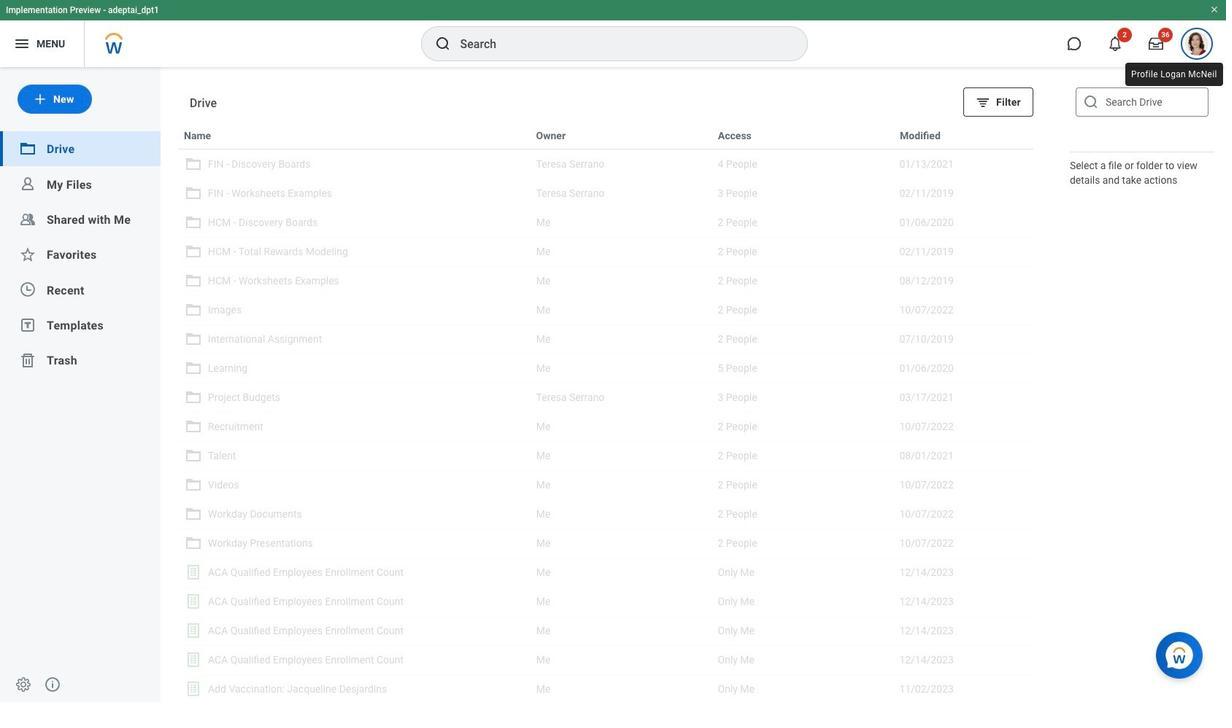 Task type: describe. For each thing, give the bounding box(es) containing it.
13 cell from the top
[[530, 501, 712, 528]]

3 cell from the top
[[530, 209, 712, 236]]

4 cell from the top
[[530, 238, 712, 266]]

plus image
[[33, 92, 47, 107]]

grid inside item list element
[[178, 120, 1033, 703]]

folder open image
[[19, 140, 36, 158]]

clock image
[[19, 281, 36, 299]]

19 row from the top
[[178, 646, 1033, 675]]

gear image
[[15, 677, 32, 694]]

17 row from the top
[[178, 587, 1033, 617]]

inbox large image
[[1149, 36, 1163, 51]]

12 cell from the top
[[530, 471, 712, 499]]

item list element
[[161, 67, 1051, 703]]

justify image
[[13, 35, 31, 53]]

user image
[[19, 175, 36, 193]]

6 row from the top
[[178, 266, 1033, 296]]

6 cell from the top
[[530, 296, 712, 324]]

shared with me image
[[19, 211, 36, 228]]

10 row from the top
[[178, 383, 1033, 412]]

15 row from the top
[[178, 529, 1033, 558]]

profile logan mcneil image
[[1185, 32, 1209, 58]]

9 cell from the top
[[530, 384, 712, 412]]

Search Workday  search field
[[460, 28, 777, 60]]

16 cell from the top
[[530, 588, 712, 616]]

info image
[[44, 677, 61, 694]]

18 cell from the top
[[530, 647, 712, 674]]

1 cell from the top
[[530, 150, 712, 178]]

search drive field
[[1076, 88, 1209, 117]]



Task type: locate. For each thing, give the bounding box(es) containing it.
19 cell from the top
[[530, 676, 712, 703]]

search image
[[434, 35, 451, 53], [1082, 93, 1100, 111]]

workbook image
[[185, 564, 202, 582], [185, 652, 202, 669], [185, 681, 202, 698]]

2 cell from the top
[[530, 180, 712, 207]]

11 row from the top
[[178, 412, 1033, 442]]

row
[[178, 120, 1033, 150], [178, 150, 1033, 179], [178, 179, 1033, 208], [178, 208, 1033, 237], [178, 237, 1033, 266], [178, 266, 1033, 296], [178, 296, 1033, 325], [178, 325, 1033, 354], [178, 354, 1033, 383], [178, 383, 1033, 412], [178, 412, 1033, 442], [178, 442, 1033, 471], [178, 471, 1033, 500], [178, 500, 1033, 529], [178, 529, 1033, 558], [178, 558, 1033, 587], [178, 587, 1033, 617], [178, 617, 1033, 646], [178, 646, 1033, 675], [178, 675, 1033, 703]]

14 cell from the top
[[530, 530, 712, 558]]

10 cell from the top
[[530, 413, 712, 441]]

5 row from the top
[[178, 237, 1033, 266]]

tooltip
[[1122, 60, 1226, 89]]

workbook image
[[185, 564, 202, 582], [185, 593, 202, 611], [185, 593, 202, 611], [185, 622, 202, 640], [185, 622, 202, 640], [185, 652, 202, 669], [185, 681, 202, 698]]

notifications large image
[[1108, 36, 1122, 51]]

filter image
[[976, 95, 990, 109]]

1 horizontal spatial search image
[[1082, 93, 1100, 111]]

13 row from the top
[[178, 471, 1033, 500]]

4 row from the top
[[178, 208, 1033, 237]]

14 row from the top
[[178, 500, 1033, 529]]

star image
[[19, 246, 36, 264]]

1 row from the top
[[178, 120, 1033, 150]]

close environment banner image
[[1210, 5, 1219, 14]]

15 cell from the top
[[530, 559, 712, 587]]

3 workbook image from the top
[[185, 681, 202, 698]]

1 vertical spatial search image
[[1082, 93, 1100, 111]]

banner
[[0, 0, 1226, 67]]

2 vertical spatial workbook image
[[185, 681, 202, 698]]

2 row from the top
[[178, 150, 1033, 179]]

20 row from the top
[[178, 675, 1033, 703]]

8 row from the top
[[178, 325, 1033, 354]]

1 vertical spatial workbook image
[[185, 652, 202, 669]]

grid
[[178, 120, 1033, 703]]

2 workbook image from the top
[[185, 652, 202, 669]]

18 row from the top
[[178, 617, 1033, 646]]

0 vertical spatial search image
[[434, 35, 451, 53]]

0 horizontal spatial search image
[[434, 35, 451, 53]]

5 cell from the top
[[530, 267, 712, 295]]

12 row from the top
[[178, 442, 1033, 471]]

folder image
[[185, 155, 202, 173], [185, 185, 202, 202], [185, 243, 202, 261], [185, 272, 202, 290], [185, 272, 202, 290], [185, 301, 202, 319], [185, 301, 202, 319], [185, 331, 202, 348], [185, 360, 202, 377], [185, 389, 202, 406], [185, 389, 202, 406], [185, 418, 202, 436], [185, 447, 202, 465], [185, 477, 202, 494], [185, 506, 202, 523], [185, 535, 202, 552], [185, 535, 202, 552]]

folder image
[[185, 155, 202, 173], [185, 185, 202, 202], [185, 214, 202, 231], [185, 214, 202, 231], [185, 243, 202, 261], [185, 331, 202, 348], [185, 360, 202, 377], [185, 418, 202, 436], [185, 447, 202, 465], [185, 477, 202, 494], [185, 506, 202, 523]]

trash image
[[19, 352, 36, 369]]

16 row from the top
[[178, 558, 1033, 587]]

0 vertical spatial workbook image
[[185, 564, 202, 582]]

7 row from the top
[[178, 296, 1033, 325]]

9 row from the top
[[178, 354, 1033, 383]]

11 cell from the top
[[530, 442, 712, 470]]

8 cell from the top
[[530, 355, 712, 382]]

cell
[[530, 150, 712, 178], [530, 180, 712, 207], [530, 209, 712, 236], [530, 238, 712, 266], [530, 267, 712, 295], [530, 296, 712, 324], [530, 325, 712, 353], [530, 355, 712, 382], [530, 384, 712, 412], [530, 413, 712, 441], [530, 442, 712, 470], [530, 471, 712, 499], [530, 501, 712, 528], [530, 530, 712, 558], [530, 559, 712, 587], [530, 588, 712, 616], [530, 617, 712, 645], [530, 647, 712, 674], [530, 676, 712, 703]]

7 cell from the top
[[530, 325, 712, 353]]

1 workbook image from the top
[[185, 564, 202, 582]]

17 cell from the top
[[530, 617, 712, 645]]

3 row from the top
[[178, 179, 1033, 208]]



Task type: vqa. For each thing, say whether or not it's contained in the screenshot.
'Select To Filter Grid Data' icon
no



